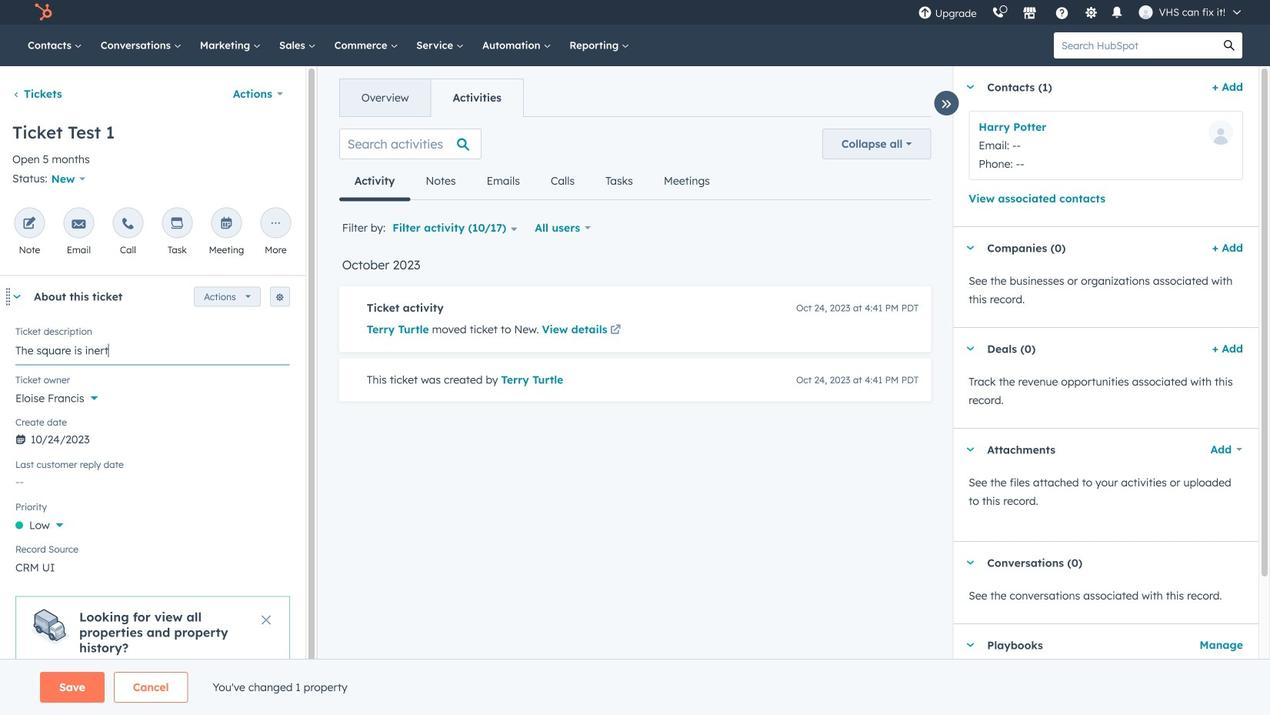 Task type: vqa. For each thing, say whether or not it's contained in the screenshot.
close icon
yes



Task type: locate. For each thing, give the bounding box(es) containing it.
Search activities search field
[[339, 129, 482, 159]]

1 caret image from the top
[[966, 85, 976, 89]]

0 vertical spatial caret image
[[966, 85, 976, 89]]

navigation
[[339, 79, 524, 117]]

call image
[[121, 217, 135, 231]]

caret image
[[966, 246, 976, 250], [12, 295, 22, 299], [966, 448, 976, 452], [966, 561, 976, 565]]

caret image
[[966, 85, 976, 89], [966, 347, 976, 351], [966, 643, 976, 647]]

None text field
[[15, 334, 290, 365]]

close image
[[262, 615, 271, 625]]

email image
[[72, 217, 86, 231]]

manage card settings image
[[275, 293, 285, 302]]

note image
[[23, 217, 36, 231]]

feed
[[327, 116, 944, 420]]

marketplaces image
[[1024, 7, 1037, 21]]

2 vertical spatial caret image
[[966, 643, 976, 647]]

alert
[[15, 596, 290, 711]]

menu
[[911, 0, 1253, 25]]

tab list
[[339, 162, 726, 201]]

1 vertical spatial caret image
[[966, 347, 976, 351]]

link opens in a new window image
[[611, 325, 621, 336]]

more image
[[269, 217, 283, 231]]



Task type: describe. For each thing, give the bounding box(es) containing it.
task image
[[170, 217, 184, 231]]

link opens in a new window image
[[611, 321, 621, 340]]

terry turtle image
[[1140, 5, 1154, 19]]

2 caret image from the top
[[966, 347, 976, 351]]

meeting image
[[220, 217, 234, 231]]

-- text field
[[15, 468, 290, 492]]

MM/DD/YYYY text field
[[15, 425, 290, 450]]

Search HubSpot search field
[[1055, 32, 1217, 59]]

3 caret image from the top
[[966, 643, 976, 647]]



